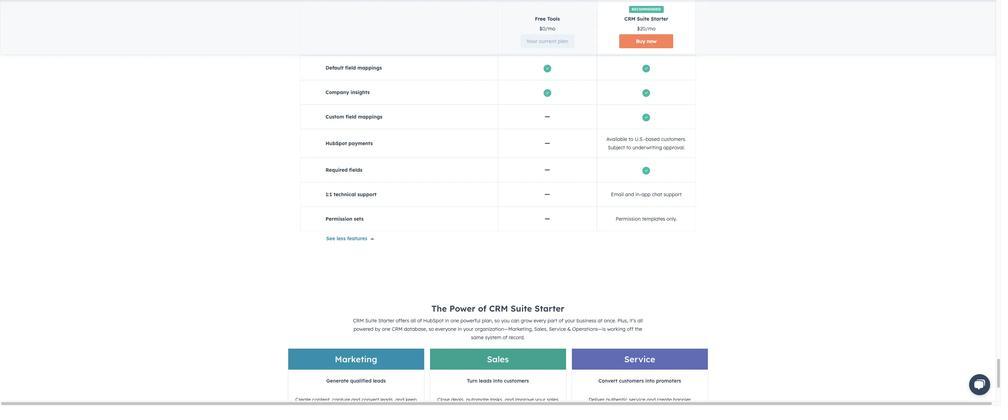 Task type: describe. For each thing, give the bounding box(es) containing it.
crm suite starter $20 /mo
[[624, 16, 668, 32]]

promoters
[[656, 378, 681, 385]]

2 customers from the left
[[619, 378, 644, 385]]

1 vertical spatial one
[[382, 327, 390, 333]]

chat
[[652, 192, 662, 198]]

plan,
[[482, 318, 493, 324]]

convert
[[599, 378, 618, 385]]

of up database, on the left bottom
[[417, 318, 422, 324]]

field for custom
[[346, 114, 357, 120]]

can
[[511, 318, 520, 324]]

underwriting
[[633, 145, 662, 151]]

everyone
[[435, 327, 456, 333]]

app
[[642, 192, 651, 198]]

powered
[[354, 327, 374, 333]]

available
[[607, 136, 627, 143]]

0 horizontal spatial in
[[445, 318, 449, 324]]

tools
[[547, 16, 560, 22]]

chat widget region
[[958, 368, 996, 401]]

of inside create content, capture and convert leads, and keep track of all your efforts.
[[342, 406, 347, 407]]

suite for all
[[365, 318, 377, 324]]

into for service
[[645, 378, 655, 385]]

your current plan
[[527, 38, 568, 44]]

every
[[534, 318, 546, 324]]

create content, capture and convert leads, and keep track of all your efforts.
[[295, 397, 417, 407]]

1 customers from the left
[[504, 378, 529, 385]]

your up &
[[565, 318, 575, 324]]

sales
[[547, 397, 559, 404]]

grow
[[521, 318, 532, 324]]

in-
[[636, 192, 642, 198]]

of up plan,
[[478, 304, 487, 314]]

turn
[[467, 378, 478, 385]]

by
[[375, 327, 381, 333]]

less
[[337, 236, 346, 242]]

powerful
[[461, 318, 481, 324]]

sales,
[[534, 327, 548, 333]]

subject
[[608, 145, 625, 151]]

mappings for default field mappings
[[357, 65, 382, 71]]

content,
[[312, 397, 331, 404]]

capture
[[332, 397, 350, 404]]

hubspot payments
[[326, 140, 373, 147]]

off
[[627, 327, 634, 333]]

buy now button
[[619, 34, 673, 48]]

at
[[598, 318, 603, 324]]

1 leads from the left
[[373, 378, 386, 385]]

1 vertical spatial so
[[429, 327, 434, 333]]

qualified
[[350, 378, 372, 385]]

email and in-app chat support
[[611, 192, 682, 198]]

your
[[527, 38, 538, 44]]

1 vertical spatial suite
[[511, 304, 532, 314]]

generate qualified leads
[[326, 378, 386, 385]]

sets
[[354, 216, 364, 222]]

and inside the close deals, automate tasks, and improve your sales process.
[[505, 397, 514, 404]]

current
[[539, 38, 556, 44]]

your inside the close deals, automate tasks, and improve your sales process.
[[535, 397, 546, 404]]

see less features
[[326, 236, 367, 242]]

create
[[295, 397, 311, 404]]

create
[[657, 397, 672, 404]]

insights
[[351, 89, 370, 96]]

1 vertical spatial to
[[626, 145, 631, 151]]

$20
[[637, 26, 646, 32]]

improve
[[515, 397, 534, 404]]

your inside create content, capture and convert leads, and keep track of all your efforts.
[[355, 406, 365, 407]]

0 horizontal spatial hubspot
[[326, 140, 347, 147]]

organization—marketing,
[[475, 327, 533, 333]]

marketing
[[335, 355, 377, 365]]

crm down offers
[[392, 327, 403, 333]]

2 support from the left
[[664, 192, 682, 198]]

part
[[548, 318, 557, 324]]

permission templates only.
[[616, 216, 677, 222]]

service
[[629, 397, 646, 404]]

required fields
[[326, 167, 362, 173]]

once.
[[604, 318, 616, 324]]

you
[[501, 318, 510, 324]]

sales
[[487, 355, 509, 365]]

of right the part
[[559, 318, 564, 324]]

approval.
[[663, 145, 685, 151]]

required
[[326, 167, 348, 173]]

the
[[432, 304, 447, 314]]

turn leads into customers
[[467, 378, 529, 385]]

company
[[326, 89, 349, 96]]

convert
[[362, 397, 379, 404]]

close deals, automate tasks, and improve your sales process.
[[437, 397, 559, 407]]

templates
[[642, 216, 665, 222]]

permission for permission sets
[[326, 216, 352, 222]]

company insights
[[326, 89, 370, 96]]

custom
[[326, 114, 344, 120]]

keep
[[406, 397, 417, 404]]

buy now
[[636, 38, 657, 44]]

free
[[535, 16, 546, 22]]

see
[[326, 236, 335, 242]]

crm up powered
[[353, 318, 364, 324]]

leads,
[[381, 397, 394, 404]]

generate
[[326, 378, 349, 385]]



Task type: locate. For each thing, give the bounding box(es) containing it.
suite inside crm suite starter offers all of hubspot in one powerful plan, so you can grow every part of your business at once. plus, it's all powered by one crm database, so everyone in your organization—marketing, sales, service & operations—is working off the same system of record.
[[365, 318, 377, 324]]

permission sets
[[326, 216, 364, 222]]

track
[[329, 406, 341, 407]]

customers. inside available to u.s.-based customers. subject to underwriting approval.
[[661, 136, 686, 143]]

hubspot inside crm suite starter offers all of hubspot in one powerful plan, so you can grow every part of your business at once. plus, it's all powered by one crm database, so everyone in your organization—marketing, sales, service & operations—is working off the same system of record.
[[423, 318, 444, 324]]

payments
[[349, 140, 373, 147]]

based
[[646, 136, 660, 143]]

0 horizontal spatial /mo
[[545, 26, 555, 32]]

fields
[[349, 167, 362, 173]]

one right the by
[[382, 327, 390, 333]]

it's
[[630, 318, 636, 324]]

customers up the service
[[619, 378, 644, 385]]

tasks,
[[490, 397, 504, 404]]

service down the part
[[549, 327, 566, 333]]

of
[[478, 304, 487, 314], [417, 318, 422, 324], [559, 318, 564, 324], [503, 335, 508, 341], [342, 406, 347, 407]]

crm up you
[[489, 304, 508, 314]]

1 horizontal spatial so
[[495, 318, 500, 324]]

customers
[[504, 378, 529, 385], [619, 378, 644, 385]]

deliver authentic service and create happier customers.
[[589, 397, 691, 407]]

only.
[[667, 216, 677, 222]]

0 vertical spatial starter
[[651, 16, 668, 22]]

to left u.s.-
[[629, 136, 634, 143]]

0 horizontal spatial customers
[[504, 378, 529, 385]]

leads right qualified
[[373, 378, 386, 385]]

starter up the part
[[535, 304, 564, 314]]

crm suite starter offers all of hubspot in one powerful plan, so you can grow every part of your business at once. plus, it's all powered by one crm database, so everyone in your organization—marketing, sales, service & operations—is working off the same system of record.
[[353, 318, 643, 341]]

1 horizontal spatial into
[[645, 378, 655, 385]]

hubspot down the
[[423, 318, 444, 324]]

1 horizontal spatial service
[[624, 355, 655, 365]]

of down 'organization—marketing,'
[[503, 335, 508, 341]]

1 horizontal spatial customers
[[619, 378, 644, 385]]

2 into from the left
[[645, 378, 655, 385]]

suite for /mo
[[637, 16, 650, 22]]

0 horizontal spatial service
[[549, 327, 566, 333]]

mappings
[[357, 65, 382, 71], [358, 114, 382, 120]]

to
[[629, 136, 634, 143], [626, 145, 631, 151]]

all right 'it's'
[[638, 318, 643, 324]]

1 /mo from the left
[[545, 26, 555, 32]]

permission left templates
[[616, 216, 641, 222]]

the power of crm suite starter
[[432, 304, 564, 314]]

0 horizontal spatial all
[[348, 406, 354, 407]]

2 horizontal spatial suite
[[637, 16, 650, 22]]

0 vertical spatial mappings
[[357, 65, 382, 71]]

1 vertical spatial field
[[346, 114, 357, 120]]

0 horizontal spatial one
[[382, 327, 390, 333]]

all up database, on the left bottom
[[411, 318, 416, 324]]

0 horizontal spatial starter
[[378, 318, 394, 324]]

2 horizontal spatial all
[[638, 318, 643, 324]]

starter down recommended
[[651, 16, 668, 22]]

and left convert
[[351, 397, 360, 404]]

mappings down insights
[[358, 114, 382, 120]]

into
[[493, 378, 503, 385], [645, 378, 655, 385]]

0 vertical spatial service
[[549, 327, 566, 333]]

field right custom
[[346, 114, 357, 120]]

into up tasks,
[[493, 378, 503, 385]]

and left in-
[[625, 192, 634, 198]]

default
[[326, 65, 344, 71]]

hubspot left payments
[[326, 140, 347, 147]]

your down powerful
[[463, 327, 474, 333]]

your current plan button
[[521, 34, 574, 48]]

1 vertical spatial hubspot
[[423, 318, 444, 324]]

one up 'everyone'
[[451, 318, 459, 324]]

recommended
[[632, 7, 661, 12]]

offers
[[396, 318, 409, 324]]

starter for crm suite starter offers all of hubspot in one powerful plan, so you can grow every part of your business at once. plus, it's all powered by one crm database, so everyone in your organization—marketing, sales, service & operations—is working off the same system of record.
[[378, 318, 394, 324]]

field
[[345, 65, 356, 71], [346, 114, 357, 120]]

0 vertical spatial so
[[495, 318, 500, 324]]

crm down recommended
[[624, 16, 636, 22]]

1 horizontal spatial customers.
[[661, 136, 686, 143]]

business
[[577, 318, 596, 324]]

so left 'everyone'
[[429, 327, 434, 333]]

suite up '$20'
[[637, 16, 650, 22]]

starter for crm suite starter $20 /mo
[[651, 16, 668, 22]]

0 vertical spatial field
[[345, 65, 356, 71]]

0 horizontal spatial support
[[357, 192, 377, 198]]

/mo
[[545, 26, 555, 32], [646, 26, 656, 32]]

0 horizontal spatial leads
[[373, 378, 386, 385]]

your left sales
[[535, 397, 546, 404]]

0 vertical spatial to
[[629, 136, 634, 143]]

1:1 technical support
[[326, 192, 377, 198]]

suite up the by
[[365, 318, 377, 324]]

same
[[471, 335, 484, 341]]

1 permission from the left
[[326, 216, 352, 222]]

1:1
[[326, 192, 332, 198]]

1 vertical spatial in
[[458, 327, 462, 333]]

see less features button
[[315, 232, 379, 246]]

into left promoters
[[645, 378, 655, 385]]

1 vertical spatial customers.
[[627, 406, 652, 407]]

support right the chat
[[664, 192, 682, 198]]

one
[[451, 318, 459, 324], [382, 327, 390, 333]]

crm inside crm suite starter $20 /mo
[[624, 16, 636, 22]]

in down powerful
[[458, 327, 462, 333]]

1 horizontal spatial in
[[458, 327, 462, 333]]

hubspot
[[326, 140, 347, 147], [423, 318, 444, 324]]

1 horizontal spatial suite
[[511, 304, 532, 314]]

1 vertical spatial service
[[624, 355, 655, 365]]

0 horizontal spatial permission
[[326, 216, 352, 222]]

1 horizontal spatial support
[[664, 192, 682, 198]]

/mo inside crm suite starter $20 /mo
[[646, 26, 656, 32]]

to right subject
[[626, 145, 631, 151]]

permission
[[326, 216, 352, 222], [616, 216, 641, 222]]

1 horizontal spatial one
[[451, 318, 459, 324]]

1 into from the left
[[493, 378, 503, 385]]

0 vertical spatial in
[[445, 318, 449, 324]]

customers. up approval.
[[661, 136, 686, 143]]

record.
[[509, 335, 525, 341]]

now
[[647, 38, 657, 44]]

all inside create content, capture and convert leads, and keep track of all your efforts.
[[348, 406, 354, 407]]

database,
[[404, 327, 427, 333]]

all down capture
[[348, 406, 354, 407]]

automate
[[466, 397, 489, 404]]

1 support from the left
[[357, 192, 377, 198]]

and right tasks,
[[505, 397, 514, 404]]

of down capture
[[342, 406, 347, 407]]

buy
[[636, 38, 645, 44]]

0 horizontal spatial customers.
[[627, 406, 652, 407]]

2 /mo from the left
[[646, 26, 656, 32]]

crm
[[624, 16, 636, 22], [489, 304, 508, 314], [353, 318, 364, 324], [392, 327, 403, 333]]

/mo down tools
[[545, 26, 555, 32]]

suite
[[637, 16, 650, 22], [511, 304, 532, 314], [365, 318, 377, 324]]

and inside "deliver authentic service and create happier customers."
[[647, 397, 656, 404]]

1 horizontal spatial leads
[[479, 378, 492, 385]]

email
[[611, 192, 624, 198]]

free tools $0 /mo
[[535, 16, 560, 32]]

1 horizontal spatial permission
[[616, 216, 641, 222]]

custom field mappings
[[326, 114, 382, 120]]

0 vertical spatial one
[[451, 318, 459, 324]]

0 vertical spatial suite
[[637, 16, 650, 22]]

customers. inside "deliver authentic service and create happier customers."
[[627, 406, 652, 407]]

operations—is
[[572, 327, 606, 333]]

1 horizontal spatial /mo
[[646, 26, 656, 32]]

features
[[347, 236, 367, 242]]

field for default
[[345, 65, 356, 71]]

deliver
[[589, 397, 605, 404]]

efforts.
[[367, 406, 383, 407]]

in
[[445, 318, 449, 324], [458, 327, 462, 333]]

2 horizontal spatial starter
[[651, 16, 668, 22]]

suite up grow on the right of page
[[511, 304, 532, 314]]

and
[[625, 192, 634, 198], [351, 397, 360, 404], [395, 397, 404, 404], [505, 397, 514, 404], [647, 397, 656, 404]]

1 horizontal spatial all
[[411, 318, 416, 324]]

1 horizontal spatial hubspot
[[423, 318, 444, 324]]

starter up the by
[[378, 318, 394, 324]]

field right default
[[345, 65, 356, 71]]

starter
[[651, 16, 668, 22], [535, 304, 564, 314], [378, 318, 394, 324]]

plus,
[[618, 318, 628, 324]]

convert customers into promoters
[[599, 378, 681, 385]]

the
[[635, 327, 642, 333]]

/mo up now
[[646, 26, 656, 32]]

customers up 'improve'
[[504, 378, 529, 385]]

2 vertical spatial suite
[[365, 318, 377, 324]]

1 vertical spatial starter
[[535, 304, 564, 314]]

technical
[[334, 192, 356, 198]]

0 horizontal spatial into
[[493, 378, 503, 385]]

0 vertical spatial hubspot
[[326, 140, 347, 147]]

support right technical
[[357, 192, 377, 198]]

your
[[565, 318, 575, 324], [463, 327, 474, 333], [535, 397, 546, 404], [355, 406, 365, 407]]

in up 'everyone'
[[445, 318, 449, 324]]

plan
[[558, 38, 568, 44]]

mappings up insights
[[357, 65, 382, 71]]

support
[[357, 192, 377, 198], [664, 192, 682, 198]]

1 horizontal spatial starter
[[535, 304, 564, 314]]

your down convert
[[355, 406, 365, 407]]

power
[[450, 304, 476, 314]]

0 horizontal spatial so
[[429, 327, 434, 333]]

&
[[568, 327, 571, 333]]

into for sales
[[493, 378, 503, 385]]

0 horizontal spatial suite
[[365, 318, 377, 324]]

authentic
[[606, 397, 628, 404]]

so left you
[[495, 318, 500, 324]]

starter inside crm suite starter offers all of hubspot in one powerful plan, so you can grow every part of your business at once. plus, it's all powered by one crm database, so everyone in your organization—marketing, sales, service & operations—is working off the same system of record.
[[378, 318, 394, 324]]

leads right turn
[[479, 378, 492, 385]]

permission up the less
[[326, 216, 352, 222]]

system
[[485, 335, 501, 341]]

service inside crm suite starter offers all of hubspot in one powerful plan, so you can grow every part of your business at once. plus, it's all powered by one crm database, so everyone in your organization—marketing, sales, service & operations—is working off the same system of record.
[[549, 327, 566, 333]]

customers. down the service
[[627, 406, 652, 407]]

0 vertical spatial customers.
[[661, 136, 686, 143]]

default field mappings
[[326, 65, 382, 71]]

mappings for custom field mappings
[[358, 114, 382, 120]]

/mo inside free tools $0 /mo
[[545, 26, 555, 32]]

process.
[[489, 406, 507, 407]]

permission for permission templates only.
[[616, 216, 641, 222]]

2 leads from the left
[[479, 378, 492, 385]]

working
[[607, 327, 626, 333]]

and left keep
[[395, 397, 404, 404]]

2 permission from the left
[[616, 216, 641, 222]]

1 vertical spatial mappings
[[358, 114, 382, 120]]

2 vertical spatial starter
[[378, 318, 394, 324]]

starter inside crm suite starter $20 /mo
[[651, 16, 668, 22]]

suite inside crm suite starter $20 /mo
[[637, 16, 650, 22]]

and left create
[[647, 397, 656, 404]]

service up convert customers into promoters
[[624, 355, 655, 365]]



Task type: vqa. For each thing, say whether or not it's contained in the screenshot.
second + Add from the bottom of the page
no



